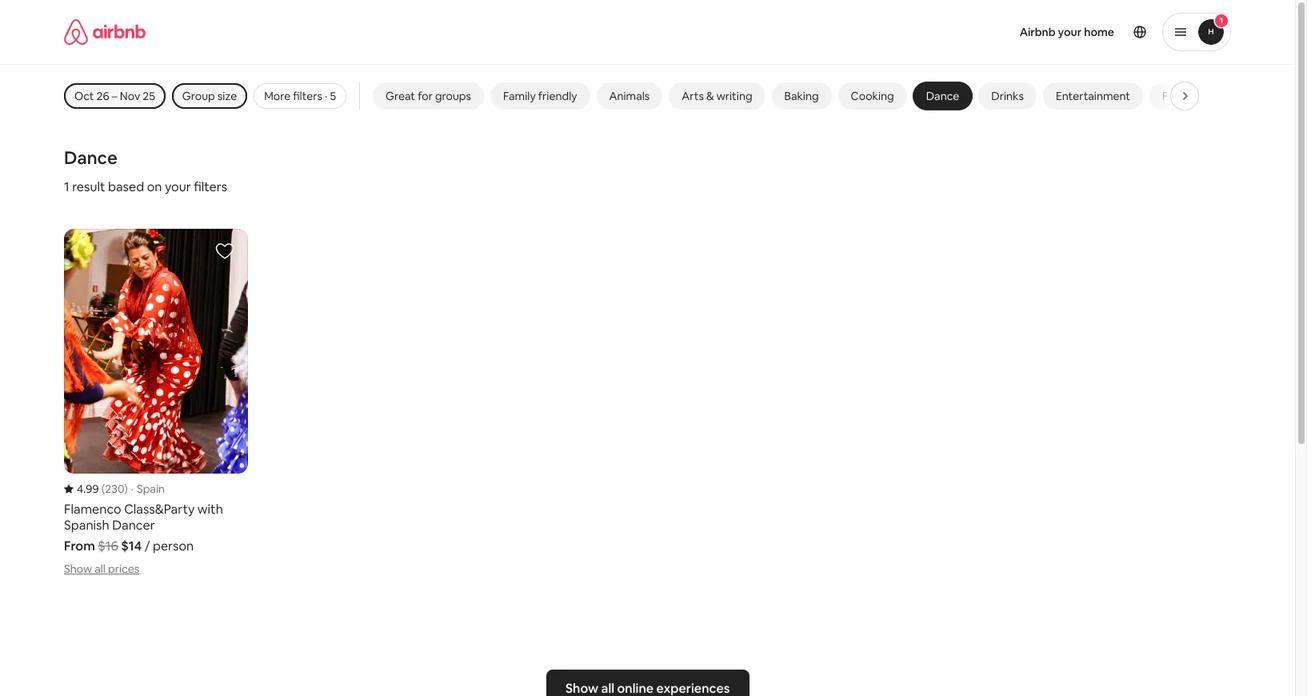 Task type: vqa. For each thing, say whether or not it's contained in the screenshot.
Airbnb.
no



Task type: locate. For each thing, give the bounding box(es) containing it.
your
[[1059, 25, 1082, 39], [165, 178, 191, 195]]

animals
[[610, 89, 650, 103]]

cooking button
[[838, 82, 907, 110]]

1
[[1220, 15, 1224, 26], [64, 178, 69, 195]]

show
[[64, 562, 92, 577]]

fitness
[[1163, 89, 1199, 103]]

filters right on
[[194, 178, 227, 195]]

0 vertical spatial ·
[[325, 89, 328, 103]]

· left 5
[[325, 89, 328, 103]]

0 vertical spatial dance
[[927, 89, 960, 103]]

profile element
[[787, 0, 1232, 64]]

family friendly element
[[503, 89, 578, 103]]

0 horizontal spatial your
[[165, 178, 191, 195]]

airbnb
[[1020, 25, 1056, 39]]

entertainment element
[[1056, 89, 1131, 103]]

1 vertical spatial your
[[165, 178, 191, 195]]

animals button
[[597, 82, 663, 110]]

from $16 $14 / person show all prices
[[64, 538, 194, 577]]

result
[[72, 178, 105, 195]]

cooking
[[851, 89, 895, 103]]

1 horizontal spatial filters
[[293, 89, 323, 103]]

1 vertical spatial 1
[[64, 178, 69, 195]]

0 vertical spatial your
[[1059, 25, 1082, 39]]

great for groups element
[[386, 89, 471, 103]]

1 result based on your filters
[[64, 178, 227, 195]]

arts & writing
[[682, 89, 753, 103]]

great for groups
[[386, 89, 471, 103]]

groups
[[435, 89, 471, 103]]

· right )
[[131, 482, 134, 497]]

dance inside dance button
[[927, 89, 960, 103]]

drinks element
[[992, 89, 1024, 103]]

arts & writing element
[[682, 89, 753, 103]]

save this experience image
[[215, 242, 234, 261]]

1 vertical spatial filters
[[194, 178, 227, 195]]

1 horizontal spatial 1
[[1220, 15, 1224, 26]]

all
[[95, 562, 106, 577]]

0 horizontal spatial 1
[[64, 178, 69, 195]]

dance element
[[927, 89, 960, 103]]

(
[[101, 482, 105, 497]]

0 horizontal spatial dance
[[64, 146, 117, 169]]

great for groups button
[[373, 82, 484, 110]]

your left home
[[1059, 25, 1082, 39]]

1 vertical spatial dance
[[64, 146, 117, 169]]

dance
[[927, 89, 960, 103], [64, 146, 117, 169]]

0 horizontal spatial ·
[[131, 482, 134, 497]]

1 vertical spatial ·
[[131, 482, 134, 497]]

1 horizontal spatial dance
[[927, 89, 960, 103]]

your right on
[[165, 178, 191, 195]]

0 vertical spatial 1
[[1220, 15, 1224, 26]]

1 horizontal spatial your
[[1059, 25, 1082, 39]]

filters left 5
[[293, 89, 323, 103]]

4.99 ( 230 )
[[77, 482, 128, 497]]

dance left drinks button
[[927, 89, 960, 103]]

writing
[[717, 89, 753, 103]]

· spain
[[131, 482, 165, 497]]

1 inside dropdown button
[[1220, 15, 1224, 26]]

baking element
[[785, 89, 819, 103]]

1 button
[[1163, 13, 1232, 51]]

·
[[325, 89, 328, 103], [131, 482, 134, 497]]

more filters · 5
[[264, 89, 336, 103]]

dance up result
[[64, 146, 117, 169]]

5
[[330, 89, 336, 103]]

&
[[707, 89, 714, 103]]

filters
[[293, 89, 323, 103], [194, 178, 227, 195]]

0 horizontal spatial filters
[[194, 178, 227, 195]]

/
[[145, 538, 150, 555]]

)
[[124, 482, 128, 497]]



Task type: describe. For each thing, give the bounding box(es) containing it.
based
[[108, 178, 144, 195]]

$16
[[98, 538, 118, 555]]

baking button
[[772, 82, 832, 110]]

1 for 1
[[1220, 15, 1224, 26]]

rating 4.99 out of 5; 230 reviews image
[[64, 482, 128, 497]]

airbnb your home
[[1020, 25, 1115, 39]]

entertainment
[[1056, 89, 1131, 103]]

baking
[[785, 89, 819, 103]]

airbnb your home link
[[1011, 15, 1125, 49]]

entertainment button
[[1044, 82, 1144, 110]]

person
[[153, 538, 194, 555]]

fitness element
[[1163, 89, 1199, 103]]

arts
[[682, 89, 704, 103]]

family friendly
[[503, 89, 578, 103]]

fitness button
[[1150, 82, 1212, 110]]

family friendly button
[[491, 82, 590, 110]]

for
[[418, 89, 433, 103]]

home
[[1085, 25, 1115, 39]]

flamenco class&party with spanish dancer group
[[64, 229, 248, 577]]

on
[[147, 178, 162, 195]]

· inside flamenco class&party with spanish dancer group
[[131, 482, 134, 497]]

animals element
[[610, 89, 650, 103]]

arts & writing button
[[669, 82, 766, 110]]

$14
[[121, 538, 142, 555]]

cooking element
[[851, 89, 895, 103]]

great
[[386, 89, 415, 103]]

drinks button
[[979, 82, 1037, 110]]

1 for 1 result based on your filters
[[64, 178, 69, 195]]

your inside "profile" element
[[1059, 25, 1082, 39]]

from
[[64, 538, 95, 555]]

family
[[503, 89, 536, 103]]

dance button
[[914, 82, 973, 110]]

show all prices button
[[64, 562, 139, 577]]

prices
[[108, 562, 139, 577]]

drinks
[[992, 89, 1024, 103]]

0 vertical spatial filters
[[293, 89, 323, 103]]

friendly
[[538, 89, 578, 103]]

4.99
[[77, 482, 99, 497]]

230
[[105, 482, 124, 497]]

1 horizontal spatial ·
[[325, 89, 328, 103]]

more
[[264, 89, 291, 103]]

spain
[[137, 482, 165, 497]]



